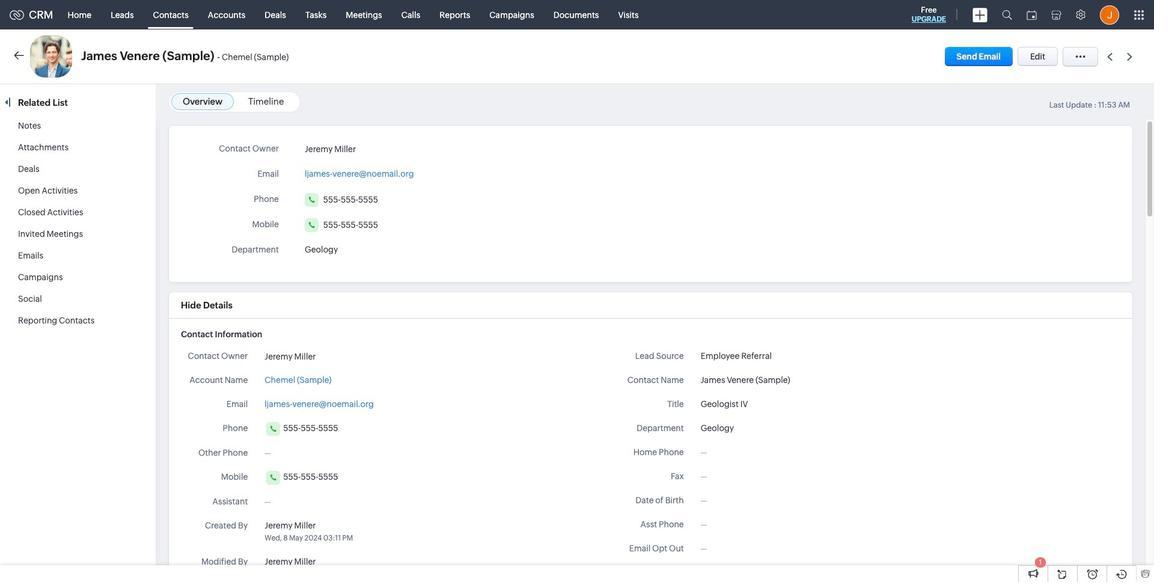 Task type: vqa. For each thing, say whether or not it's contained in the screenshot.
Calendar image
yes



Task type: locate. For each thing, give the bounding box(es) containing it.
logo image
[[10, 10, 24, 20]]

search image
[[1003, 10, 1013, 20]]

calendar image
[[1027, 10, 1038, 20]]

previous record image
[[1108, 53, 1113, 60]]



Task type: describe. For each thing, give the bounding box(es) containing it.
create menu element
[[966, 0, 995, 29]]

profile element
[[1094, 0, 1127, 29]]

search element
[[995, 0, 1020, 29]]

next record image
[[1128, 53, 1136, 60]]

profile image
[[1101, 5, 1120, 24]]

create menu image
[[973, 8, 988, 22]]



